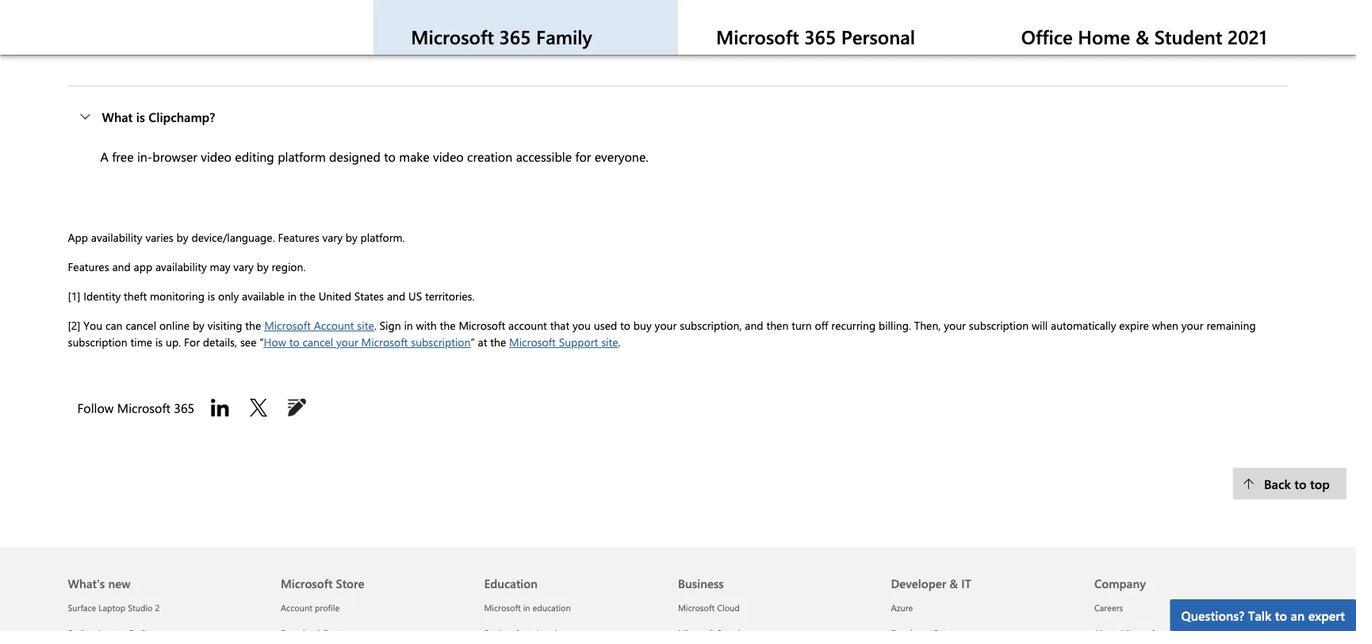 Task type: locate. For each thing, give the bounding box(es) containing it.
0 horizontal spatial site
[[357, 318, 374, 333]]

for
[[575, 148, 591, 165]]

your up viruses,
[[772, 0, 797, 15]]

0 vertical spatial cancel
[[126, 318, 156, 333]]

by left region.
[[257, 259, 269, 274]]

features down app
[[68, 259, 109, 274]]

1 vertical spatial device
[[627, 17, 663, 34]]

what is clipchamp? button
[[68, 86, 1288, 147]]

365 right viruses,
[[804, 24, 836, 49]]

built-
[[526, 0, 556, 15]]

365 left 'linkedin' image
[[174, 399, 194, 416]]

[1]
[[68, 289, 80, 303]]

linkedin image
[[207, 395, 233, 420]]

account down united
[[314, 318, 354, 333]]

0 horizontal spatial subscription
[[68, 335, 127, 349]]

device down on
[[627, 17, 663, 34]]

0 vertical spatial that
[[468, 17, 490, 34]]

make
[[399, 148, 430, 165]]

careers
[[1094, 602, 1123, 613]]

1 horizontal spatial that
[[550, 318, 570, 333]]

1 horizontal spatial availability
[[155, 259, 207, 274]]

microsoft cloud link
[[678, 602, 740, 613]]

antivirus
[[365, 17, 413, 34], [1157, 17, 1205, 34]]

platform.
[[360, 230, 405, 245]]

developer
[[891, 576, 946, 592]]

1 horizontal spatial &
[[1136, 24, 1149, 49]]

software down 'enabled.'
[[1209, 17, 1257, 34]]

varies
[[145, 230, 174, 245]]

then,
[[914, 318, 941, 333]]

0 horizontal spatial device
[[627, 17, 663, 34]]

is up malware
[[998, 0, 1007, 15]]

0 vertical spatial account
[[314, 318, 354, 333]]

0 horizontal spatial antivirus
[[365, 17, 413, 34]]

company heading
[[1094, 547, 1279, 595]]

a
[[100, 148, 109, 165]]

territories.
[[425, 289, 475, 303]]

and left then on the right bottom of the page
[[745, 318, 763, 333]]

1 horizontal spatial 365
[[499, 24, 531, 49]]

1 vertical spatial availability
[[155, 259, 207, 274]]

questions?
[[1181, 607, 1244, 624]]

enabled.
[[1187, 0, 1235, 15]]

with
[[416, 318, 437, 333]]

account
[[314, 318, 354, 333], [281, 602, 312, 613]]

expert
[[1308, 607, 1345, 624]]

0 horizontal spatial &
[[950, 576, 958, 592]]

automatically inside . sign in with the microsoft account that you used to buy your subscription, and then turn off recurring billing. then, your subscription will automatically expire when your remaining subscription time is up. for details, see "
[[1051, 318, 1116, 333]]

data.
[[865, 0, 892, 15]]

1 horizontal spatial subscription
[[411, 335, 471, 349]]

is left the only
[[208, 289, 215, 303]]

in inside windows security, formerly known as windows defender security center, is built-in security on windows pcs to protect your device and data. windows security is pre-installed and automatically enabled. windows security includes microsoft defender antivirus software that protects your windows device and data against viruses, ransomware, trojans, and other malware unless non-microsoft antivirus software is active.
[[556, 0, 566, 15]]

account left profile
[[281, 602, 312, 613]]

will
[[1032, 318, 1048, 333]]

availability
[[91, 230, 142, 245], [155, 259, 207, 274]]

in left the with
[[404, 318, 413, 333]]

your right then,
[[944, 318, 966, 333]]

follow
[[77, 399, 114, 416]]

0 vertical spatial site
[[357, 318, 374, 333]]

0 horizontal spatial 365
[[174, 399, 194, 416]]

1 vertical spatial that
[[550, 318, 570, 333]]

that inside windows security, formerly known as windows defender security center, is built-in security on windows pcs to protect your device and data. windows security is pre-installed and automatically enabled. windows security includes microsoft defender antivirus software that protects your windows device and data against viruses, ransomware, trojans, and other malware unless non-microsoft antivirus software is active.
[[468, 17, 490, 34]]

0 horizontal spatial vary
[[233, 259, 254, 274]]

& right home
[[1136, 24, 1149, 49]]

remaining
[[1207, 318, 1256, 333]]

security left center,
[[423, 0, 467, 15]]

protect
[[728, 0, 769, 15]]

1 horizontal spatial video
[[433, 148, 464, 165]]

then
[[766, 318, 789, 333]]

automatically up office home & student 2021 on the right of page
[[1109, 0, 1183, 15]]

what's new heading
[[68, 547, 262, 595]]

0 vertical spatial &
[[1136, 24, 1149, 49]]

365 for family
[[499, 24, 531, 49]]

education heading
[[484, 547, 668, 595]]

software
[[417, 17, 465, 34], [1209, 17, 1257, 34]]

to
[[713, 0, 725, 15], [384, 148, 396, 165], [620, 318, 630, 333], [289, 335, 299, 349], [1294, 475, 1307, 492], [1275, 607, 1287, 624]]

in
[[556, 0, 566, 15], [288, 289, 297, 303], [404, 318, 413, 333], [523, 602, 530, 613]]

is right what
[[136, 108, 145, 125]]

2021
[[1228, 24, 1267, 49]]

0 horizontal spatial cancel
[[126, 318, 156, 333]]

microsoft down sign
[[361, 335, 408, 349]]

to left buy
[[620, 318, 630, 333]]

1 horizontal spatial software
[[1209, 17, 1257, 34]]

device up microsoft 365 personal
[[801, 0, 837, 15]]

trojans,
[[882, 17, 923, 34]]

microsoft right follow
[[117, 399, 170, 416]]

site down the used
[[601, 335, 618, 349]]

1 horizontal spatial vary
[[322, 230, 343, 245]]

non-
[[1073, 17, 1100, 34]]

vary right the may
[[233, 259, 254, 274]]

editing
[[235, 148, 274, 165]]

cancel down microsoft account site link
[[303, 335, 333, 349]]

video left editing
[[201, 148, 232, 165]]

the inside . sign in with the microsoft account that you used to buy your subscription, and then turn off recurring billing. then, your subscription will automatically expire when your remaining subscription time is up. for details, see "
[[440, 318, 456, 333]]

store
[[336, 576, 364, 592]]

0 horizontal spatial that
[[468, 17, 490, 34]]

0 vertical spatial defender
[[368, 0, 419, 15]]

2 horizontal spatial 365
[[804, 24, 836, 49]]

. left sign
[[374, 318, 376, 333]]

1 vertical spatial cancel
[[303, 335, 333, 349]]

. right "support" at the left of page
[[618, 335, 621, 349]]

0 vertical spatial vary
[[322, 230, 343, 245]]

to left 'an'
[[1275, 607, 1287, 624]]

&
[[1136, 24, 1149, 49], [950, 576, 958, 592]]

security down 'security,'
[[155, 17, 200, 34]]

availability up monitoring
[[155, 259, 207, 274]]

1 vertical spatial account
[[281, 602, 312, 613]]

in right available
[[288, 289, 297, 303]]

features up region.
[[278, 230, 319, 245]]

surface laptop studio 2
[[68, 602, 160, 613]]

how to cancel your microsoft subscription link
[[264, 335, 471, 349]]

and left other on the top right
[[926, 17, 947, 34]]

theft
[[124, 289, 147, 303]]

to right pcs
[[713, 0, 725, 15]]

0 horizontal spatial account
[[281, 602, 312, 613]]

365 down center,
[[499, 24, 531, 49]]

the
[[300, 289, 315, 303], [245, 318, 261, 333], [440, 318, 456, 333], [490, 335, 506, 349]]

microsoft up at
[[459, 318, 505, 333]]

0 horizontal spatial defender
[[309, 17, 361, 34]]

.
[[374, 318, 376, 333], [618, 335, 621, 349]]

2 horizontal spatial subscription
[[969, 318, 1029, 333]]

subscription,
[[680, 318, 742, 333]]

1 horizontal spatial antivirus
[[1157, 17, 1205, 34]]

and left us
[[387, 289, 405, 303]]

0 vertical spatial availability
[[91, 230, 142, 245]]

off
[[815, 318, 828, 333]]

2 horizontal spatial security
[[951, 0, 995, 15]]

site up how to cancel your microsoft subscription link
[[357, 318, 374, 333]]

windows
[[100, 0, 152, 15], [312, 0, 364, 15], [634, 0, 686, 15], [896, 0, 947, 15], [100, 17, 152, 34], [572, 17, 623, 34]]

0 horizontal spatial video
[[201, 148, 232, 165]]

1 horizontal spatial site
[[601, 335, 618, 349]]

security up other on the top right
[[951, 0, 995, 15]]

unless
[[1035, 17, 1070, 34]]

and up ransomware,
[[840, 0, 861, 15]]

microsoft up account profile link
[[281, 576, 333, 592]]

1 vertical spatial automatically
[[1051, 318, 1116, 333]]

to inside windows security, formerly known as windows defender security center, is built-in security on windows pcs to protect your device and data. windows security is pre-installed and automatically enabled. windows security includes microsoft defender antivirus software that protects your windows device and data against viruses, ransomware, trojans, and other malware unless non-microsoft antivirus software is active.
[[713, 0, 725, 15]]

is up protects
[[514, 0, 522, 15]]

1 horizontal spatial .
[[618, 335, 621, 349]]

0 vertical spatial features
[[278, 230, 319, 245]]

subscription
[[969, 318, 1029, 333], [68, 335, 127, 349], [411, 335, 471, 349]]

1 horizontal spatial defender
[[368, 0, 419, 15]]

what
[[102, 108, 133, 125]]

0 vertical spatial .
[[374, 318, 376, 333]]

. inside . sign in with the microsoft account that you used to buy your subscription, and then turn off recurring billing. then, your subscription will automatically expire when your remaining subscription time is up. for details, see "
[[374, 318, 376, 333]]

viruses,
[[763, 17, 803, 34]]

that down center,
[[468, 17, 490, 34]]

0 horizontal spatial features
[[68, 259, 109, 274]]

microsoft down business
[[678, 602, 715, 613]]

a free in-browser video editing platform designed to make video creation accessible for everyone.
[[100, 148, 648, 165]]

in inside . sign in with the microsoft account that you used to buy your subscription, and then turn off recurring billing. then, your subscription will automatically expire when your remaining subscription time is up. for details, see "
[[404, 318, 413, 333]]

is left the up.
[[155, 335, 163, 349]]

by right varies
[[177, 230, 188, 245]]

business
[[678, 576, 724, 592]]

microsoft store heading
[[281, 547, 465, 595]]

and up 'non-'
[[1084, 0, 1105, 15]]

microsoft in education link
[[484, 602, 571, 613]]

careers link
[[1094, 602, 1123, 613]]

profile
[[315, 602, 340, 613]]

visiting
[[208, 318, 242, 333]]

video
[[201, 148, 232, 165], [433, 148, 464, 165]]

automatically inside windows security, formerly known as windows defender security center, is built-in security on windows pcs to protect your device and data. windows security is pre-installed and automatically enabled. windows security includes microsoft defender antivirus software that protects your windows device and data against viruses, ransomware, trojans, and other malware unless non-microsoft antivirus software is active.
[[1109, 0, 1183, 15]]

time
[[131, 335, 152, 349]]

microsoft in education
[[484, 602, 571, 613]]

business heading
[[678, 547, 872, 595]]

0 vertical spatial device
[[801, 0, 837, 15]]

the right at
[[490, 335, 506, 349]]

app
[[68, 230, 88, 245]]

on
[[616, 0, 631, 15]]

vary left platform.
[[322, 230, 343, 245]]

0 horizontal spatial .
[[374, 318, 376, 333]]

how to cancel your microsoft subscription " at the microsoft support site .
[[264, 335, 621, 349]]

software left protects
[[417, 17, 465, 34]]

subscription down the with
[[411, 335, 471, 349]]

only
[[218, 289, 239, 303]]

is right student
[[1260, 17, 1269, 34]]

that up microsoft support site link
[[550, 318, 570, 333]]

is inside . sign in with the microsoft account that you used to buy your subscription, and then turn off recurring billing. then, your subscription will automatically expire when your remaining subscription time is up. for details, see "
[[155, 335, 163, 349]]

subscription down you
[[68, 335, 127, 349]]

& left the it
[[950, 576, 958, 592]]

cancel up time
[[126, 318, 156, 333]]

microsoft down account
[[509, 335, 556, 349]]

[1] identity theft monitoring is only available in the united states and us territories.
[[68, 289, 475, 303]]

1 vertical spatial &
[[950, 576, 958, 592]]

availability right app
[[91, 230, 142, 245]]

account profile link
[[281, 602, 340, 613]]

united
[[319, 289, 351, 303]]

0 vertical spatial automatically
[[1109, 0, 1183, 15]]

2 video from the left
[[433, 148, 464, 165]]

1 antivirus from the left
[[365, 17, 413, 34]]

microsoft
[[253, 17, 306, 34], [1100, 17, 1153, 34], [411, 24, 494, 49], [716, 24, 799, 49], [264, 318, 311, 333], [459, 318, 505, 333], [361, 335, 408, 349], [509, 335, 556, 349], [117, 399, 170, 416], [281, 576, 333, 592], [484, 602, 521, 613], [678, 602, 715, 613]]

1 horizontal spatial cancel
[[303, 335, 333, 349]]

in up family
[[556, 0, 566, 15]]

developer & it heading
[[891, 547, 1075, 595]]

[2] you can cancel online by visiting the microsoft account site
[[68, 318, 374, 333]]

designed
[[329, 148, 380, 165]]

your right buy
[[655, 318, 677, 333]]

subscription left will
[[969, 318, 1029, 333]]

automatically right will
[[1051, 318, 1116, 333]]

1 vertical spatial defender
[[309, 17, 361, 34]]

video right make
[[433, 148, 464, 165]]

your down microsoft account site link
[[336, 335, 358, 349]]

center,
[[471, 0, 510, 15]]

defender
[[368, 0, 419, 15], [309, 17, 361, 34]]

0 horizontal spatial software
[[417, 17, 465, 34]]

back to top link
[[1233, 468, 1347, 500]]

the up how to cancel your microsoft subscription " at the microsoft support site . at the bottom left
[[440, 318, 456, 333]]

0 horizontal spatial availability
[[91, 230, 142, 245]]



Task type: describe. For each thing, give the bounding box(es) containing it.
0 horizontal spatial security
[[155, 17, 200, 34]]

surface laptop studio 2 link
[[68, 602, 160, 613]]

1 video from the left
[[201, 148, 232, 165]]

how
[[264, 335, 286, 349]]

new
[[108, 576, 130, 592]]

microsoft down protect
[[716, 24, 799, 49]]

up.
[[166, 335, 181, 349]]

personal
[[841, 24, 915, 49]]

creation
[[467, 148, 513, 165]]

microsoft down center,
[[411, 24, 494, 49]]

to left make
[[384, 148, 396, 165]]

office
[[1021, 24, 1073, 49]]

by up 'for'
[[193, 318, 205, 333]]

family
[[536, 24, 592, 49]]

to right the how
[[289, 335, 299, 349]]

"
[[471, 335, 475, 349]]

used
[[594, 318, 617, 333]]

accessible
[[516, 148, 572, 165]]

education
[[533, 602, 571, 613]]

app availability varies by device/language. features vary by platform.
[[68, 230, 405, 245]]

available
[[242, 289, 285, 303]]

billing.
[[879, 318, 911, 333]]

microsoft cloud
[[678, 602, 740, 613]]

1 horizontal spatial security
[[423, 0, 467, 15]]

everyone.
[[595, 148, 648, 165]]

data
[[691, 17, 715, 34]]

1 vertical spatial features
[[68, 259, 109, 274]]

known
[[256, 0, 294, 15]]

pre-
[[1010, 0, 1034, 15]]

sign
[[380, 318, 401, 333]]

and inside . sign in with the microsoft account that you used to buy your subscription, and then turn off recurring billing. then, your subscription will automatically expire when your remaining subscription time is up. for details, see "
[[745, 318, 763, 333]]

states
[[354, 289, 384, 303]]

what is clipchamp?
[[102, 108, 215, 125]]

expire
[[1119, 318, 1149, 333]]

microsoft account site link
[[264, 318, 374, 333]]

active.
[[100, 36, 135, 53]]

microsoft inside . sign in with the microsoft account that you used to buy your subscription, and then turn off recurring billing. then, your subscription will automatically expire when your remaining subscription time is up. for details, see "
[[459, 318, 505, 333]]

talk
[[1248, 607, 1272, 624]]

for
[[184, 335, 200, 349]]

surface
[[68, 602, 96, 613]]

follow microsoft 365
[[77, 399, 198, 416]]

malware
[[984, 17, 1031, 34]]

1 horizontal spatial features
[[278, 230, 319, 245]]

security
[[570, 0, 613, 15]]

formerly
[[206, 0, 253, 15]]

developer & it
[[891, 576, 971, 592]]

& inside heading
[[950, 576, 958, 592]]

windows security, formerly known as windows defender security center, is built-in security on windows pcs to protect your device and data. windows security is pre-installed and automatically enabled. windows security includes microsoft defender antivirus software that protects your windows device and data against viruses, ransomware, trojans, and other malware unless non-microsoft antivirus software is active.
[[100, 0, 1269, 53]]

to left top
[[1294, 475, 1307, 492]]

monitoring
[[150, 289, 205, 303]]

support
[[559, 335, 598, 349]]

by left platform.
[[346, 230, 357, 245]]

azure
[[891, 602, 913, 613]]

account profile
[[281, 602, 340, 613]]

365 for personal
[[804, 24, 836, 49]]

protects
[[494, 17, 540, 34]]

"
[[260, 335, 264, 349]]

microsoft support site link
[[509, 335, 618, 349]]

1 vertical spatial site
[[601, 335, 618, 349]]

see
[[240, 335, 257, 349]]

back
[[1264, 475, 1291, 492]]

region.
[[272, 259, 306, 274]]

account
[[508, 318, 547, 333]]

[2]
[[68, 318, 80, 333]]

that inside . sign in with the microsoft account that you used to buy your subscription, and then turn off recurring billing. then, your subscription will automatically expire when your remaining subscription time is up. for details, see "
[[550, 318, 570, 333]]

microsoft up the how
[[264, 318, 311, 333]]

browser
[[152, 148, 197, 165]]

clipchamp?
[[149, 108, 215, 125]]

azure link
[[891, 602, 913, 613]]

questions? talk to an expert button
[[1170, 600, 1356, 631]]

microsoft down known
[[253, 17, 306, 34]]

in-
[[137, 148, 152, 165]]

to inside dropdown button
[[1275, 607, 1287, 624]]

2 antivirus from the left
[[1157, 17, 1205, 34]]

blog image
[[284, 395, 310, 420]]

your down built- at top left
[[543, 17, 568, 34]]

1 horizontal spatial account
[[314, 318, 354, 333]]

an
[[1291, 607, 1305, 624]]

as
[[297, 0, 309, 15]]

identity
[[84, 289, 121, 303]]

and left data
[[666, 17, 687, 34]]

microsoft inside the microsoft store heading
[[281, 576, 333, 592]]

1 vertical spatial .
[[618, 335, 621, 349]]

other
[[951, 17, 981, 34]]

1 horizontal spatial device
[[801, 0, 837, 15]]

the up see
[[245, 318, 261, 333]]

microsoft 365 personal
[[716, 24, 915, 49]]

installed
[[1034, 0, 1081, 15]]

device/language.
[[191, 230, 275, 245]]

2 software from the left
[[1209, 17, 1257, 34]]

your right when
[[1181, 318, 1203, 333]]

microsoft down education
[[484, 602, 521, 613]]

you
[[84, 318, 102, 333]]

ransomware,
[[807, 17, 878, 34]]

details,
[[203, 335, 237, 349]]

what's new
[[68, 576, 130, 592]]

back to top
[[1264, 475, 1330, 492]]

account inside the footer resource links element
[[281, 602, 312, 613]]

education
[[484, 576, 538, 592]]

microsoft 365 family
[[411, 24, 592, 49]]

the left united
[[300, 289, 315, 303]]

1 vertical spatial vary
[[233, 259, 254, 274]]

online
[[159, 318, 190, 333]]

office home & student 2021
[[1021, 24, 1267, 49]]

free
[[112, 148, 134, 165]]

footer resource links element
[[0, 547, 1356, 631]]

1 software from the left
[[417, 17, 465, 34]]

and left app
[[112, 259, 131, 274]]

questions? talk to an expert
[[1181, 607, 1345, 624]]

is inside dropdown button
[[136, 108, 145, 125]]

twitter image
[[246, 395, 271, 420]]

. sign in with the microsoft account that you used to buy your subscription, and then turn off recurring billing. then, your subscription will automatically expire when your remaining subscription time is up. for details, see "
[[68, 318, 1256, 349]]

microsoft left student
[[1100, 17, 1153, 34]]

may
[[210, 259, 230, 274]]

when
[[1152, 318, 1178, 333]]

to inside . sign in with the microsoft account that you used to buy your subscription, and then turn off recurring billing. then, your subscription will automatically expire when your remaining subscription time is up. for details, see "
[[620, 318, 630, 333]]

in left education
[[523, 602, 530, 613]]



Task type: vqa. For each thing, say whether or not it's contained in the screenshot.
Microsoft in education
yes



